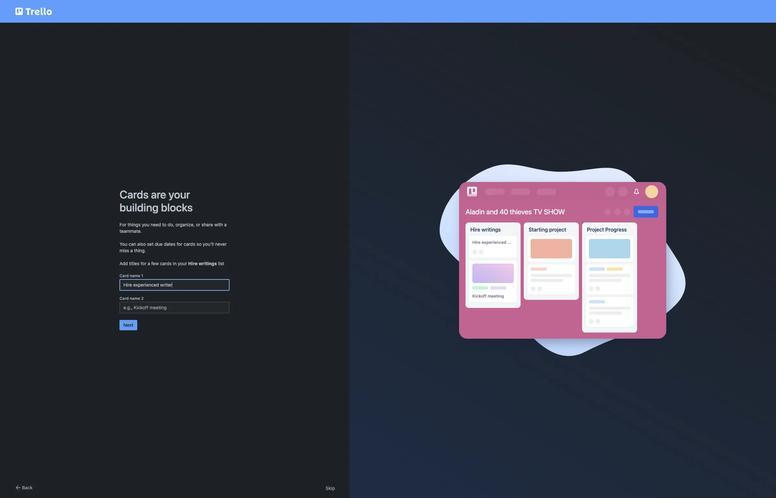 Task type: describe. For each thing, give the bounding box(es) containing it.
card for card name 2
[[120, 296, 129, 301]]

a inside you can also set due dates for cards so you'll never miss a thing.
[[130, 248, 133, 253]]

for inside you can also set due dates for cards so you'll never miss a thing.
[[177, 241, 183, 247]]

project progress
[[587, 227, 627, 233]]

titles
[[129, 261, 139, 266]]

experienced
[[482, 240, 507, 245]]

and
[[487, 208, 498, 216]]

name for 2
[[130, 296, 140, 301]]

skip
[[326, 486, 335, 491]]

do,
[[168, 222, 174, 227]]

few
[[151, 261, 159, 266]]

or
[[196, 222, 200, 227]]

aladin
[[466, 208, 485, 216]]

to
[[162, 222, 167, 227]]

trello image
[[14, 4, 53, 19]]

card name 2
[[120, 296, 144, 301]]

building
[[120, 201, 159, 214]]

miss
[[120, 248, 129, 253]]

tv
[[534, 208, 543, 216]]

you
[[142, 222, 149, 227]]

writer
[[508, 240, 520, 245]]

you can also set due dates for cards so you'll never miss a thing.
[[120, 241, 227, 253]]

starting project
[[529, 227, 567, 233]]

hire for hire writings
[[471, 227, 481, 233]]

project
[[550, 227, 567, 233]]

thing.
[[134, 248, 146, 253]]

next button
[[120, 320, 137, 330]]

hire for hire experienced writer
[[473, 240, 481, 245]]

set
[[147, 241, 154, 247]]

things
[[128, 222, 141, 227]]

list
[[218, 261, 224, 266]]

you
[[120, 241, 127, 247]]

aladin and 40 thieves tv show
[[466, 208, 565, 216]]

1
[[141, 273, 143, 278]]

Card name 2 text field
[[120, 302, 230, 314]]

skip button
[[326, 485, 335, 492]]

never
[[215, 241, 227, 247]]

progress
[[606, 227, 627, 233]]

add titles for a few cards in your hire writings list
[[120, 261, 224, 266]]

40
[[500, 208, 509, 216]]

a inside for things you need to do, organize, or share with a teammate.
[[224, 222, 227, 227]]

your inside the "cards are your building blocks"
[[169, 188, 190, 201]]

back button
[[14, 484, 33, 492]]

show
[[544, 208, 565, 216]]

card for card name 1
[[120, 273, 129, 278]]

hire writings
[[471, 227, 501, 233]]

trello image
[[466, 185, 479, 198]]

2
[[141, 296, 144, 301]]



Task type: locate. For each thing, give the bounding box(es) containing it.
card left 2
[[120, 296, 129, 301]]

hire down hire writings
[[473, 240, 481, 245]]

for
[[120, 222, 127, 227]]

2 vertical spatial hire
[[188, 261, 198, 266]]

share
[[202, 222, 213, 227]]

for
[[177, 241, 183, 247], [141, 261, 147, 266]]

name left 1
[[130, 273, 140, 278]]

next
[[124, 322, 134, 328]]

0 vertical spatial for
[[177, 241, 183, 247]]

organize,
[[176, 222, 195, 227]]

kickoff
[[473, 294, 487, 299]]

back
[[22, 485, 33, 491]]

also
[[137, 241, 146, 247]]

1 horizontal spatial a
[[148, 261, 150, 266]]

a left few at the bottom left of the page
[[148, 261, 150, 266]]

so
[[197, 241, 202, 247]]

2 card from the top
[[120, 296, 129, 301]]

1 vertical spatial a
[[130, 248, 133, 253]]

1 vertical spatial hire
[[473, 240, 481, 245]]

1 horizontal spatial for
[[177, 241, 183, 247]]

for right dates
[[177, 241, 183, 247]]

0 vertical spatial card
[[120, 273, 129, 278]]

cards left in in the left bottom of the page
[[160, 261, 172, 266]]

writings up experienced
[[482, 227, 501, 233]]

cards inside you can also set due dates for cards so you'll never miss a thing.
[[184, 241, 195, 247]]

cards left so at the top left
[[184, 241, 195, 247]]

1 horizontal spatial writings
[[482, 227, 501, 233]]

0 vertical spatial cards
[[184, 241, 195, 247]]

due
[[155, 241, 163, 247]]

kickoff meeting
[[473, 294, 504, 299]]

hire experienced writer
[[473, 240, 520, 245]]

your
[[169, 188, 190, 201], [178, 261, 187, 266]]

card
[[120, 273, 129, 278], [120, 296, 129, 301]]

hire down the aladin
[[471, 227, 481, 233]]

1 name from the top
[[130, 273, 140, 278]]

dates
[[164, 241, 176, 247]]

0 vertical spatial name
[[130, 273, 140, 278]]

cards
[[184, 241, 195, 247], [160, 261, 172, 266]]

with
[[214, 222, 223, 227]]

a right with on the left top
[[224, 222, 227, 227]]

1 card from the top
[[120, 273, 129, 278]]

1 vertical spatial cards
[[160, 261, 172, 266]]

0 horizontal spatial a
[[130, 248, 133, 253]]

your right in in the left bottom of the page
[[178, 261, 187, 266]]

starting
[[529, 227, 548, 233]]

2 name from the top
[[130, 296, 140, 301]]

card down add
[[120, 273, 129, 278]]

1 vertical spatial your
[[178, 261, 187, 266]]

0 horizontal spatial cards
[[160, 261, 172, 266]]

thieves
[[510, 208, 532, 216]]

name left 2
[[130, 296, 140, 301]]

0 vertical spatial your
[[169, 188, 190, 201]]

0 horizontal spatial writings
[[199, 261, 217, 266]]

cards are your building blocks
[[120, 188, 193, 214]]

0 vertical spatial writings
[[482, 227, 501, 233]]

a down can
[[130, 248, 133, 253]]

add
[[120, 261, 128, 266]]

are
[[151, 188, 166, 201]]

for right the titles
[[141, 261, 147, 266]]

your right are
[[169, 188, 190, 201]]

0 horizontal spatial for
[[141, 261, 147, 266]]

1 vertical spatial writings
[[199, 261, 217, 266]]

2 horizontal spatial a
[[224, 222, 227, 227]]

0 vertical spatial a
[[224, 222, 227, 227]]

writings left the list
[[199, 261, 217, 266]]

teammate.
[[120, 228, 142, 234]]

meeting
[[488, 294, 504, 299]]

2 vertical spatial a
[[148, 261, 150, 266]]

for things you need to do, organize, or share with a teammate.
[[120, 222, 227, 234]]

name for 1
[[130, 273, 140, 278]]

0 vertical spatial hire
[[471, 227, 481, 233]]

card name 1
[[120, 273, 143, 278]]

need
[[151, 222, 161, 227]]

1 vertical spatial name
[[130, 296, 140, 301]]

1 horizontal spatial cards
[[184, 241, 195, 247]]

a
[[224, 222, 227, 227], [130, 248, 133, 253], [148, 261, 150, 266]]

you'll
[[203, 241, 214, 247]]

can
[[129, 241, 136, 247]]

hire right in in the left bottom of the page
[[188, 261, 198, 266]]

1 vertical spatial card
[[120, 296, 129, 301]]

Card name 1 text field
[[120, 279, 230, 291]]

cards
[[120, 188, 149, 201]]

1 vertical spatial for
[[141, 261, 147, 266]]

hire
[[471, 227, 481, 233], [473, 240, 481, 245], [188, 261, 198, 266]]

blocks
[[161, 201, 193, 214]]

name
[[130, 273, 140, 278], [130, 296, 140, 301]]

in
[[173, 261, 177, 266]]

project
[[587, 227, 604, 233]]

writings
[[482, 227, 501, 233], [199, 261, 217, 266]]



Task type: vqa. For each thing, say whether or not it's contained in the screenshot.
set
yes



